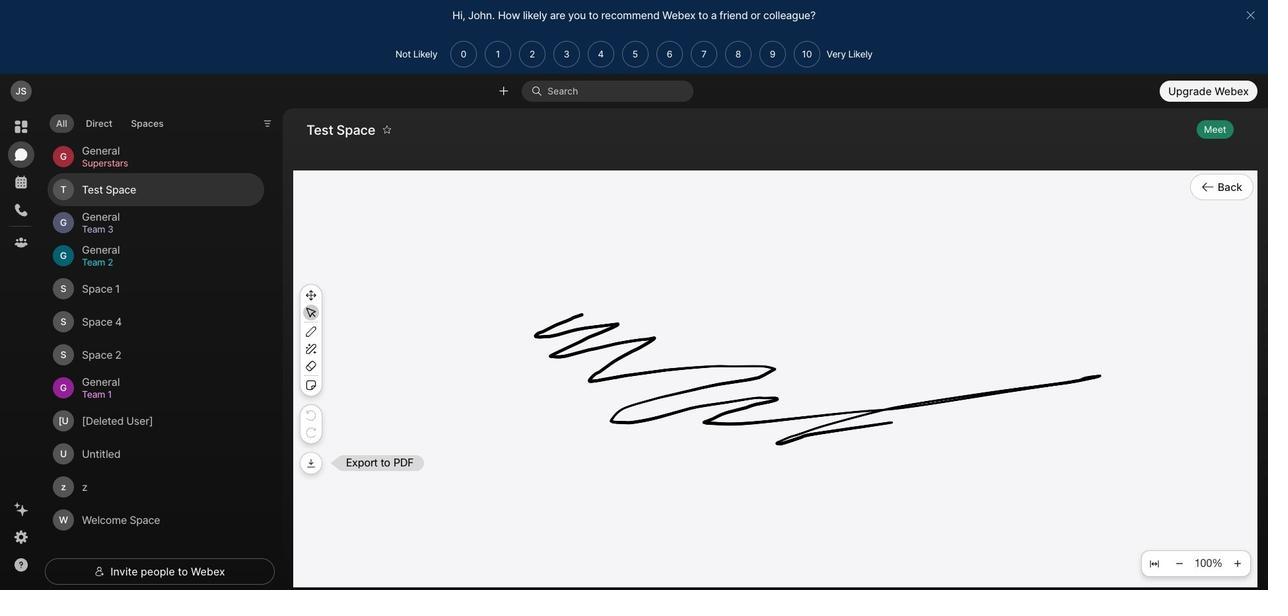 Task type: describe. For each thing, give the bounding box(es) containing it.
calls image
[[13, 202, 29, 218]]

add to favorites image
[[383, 119, 392, 140]]

team 1 element
[[82, 387, 248, 401]]

untitled list item
[[48, 437, 264, 470]]

webex tab list
[[8, 114, 34, 256]]

1 general list item from the top
[[48, 140, 264, 173]]

teams, has no new notifications image
[[13, 235, 29, 250]]

superstars element
[[82, 156, 248, 170]]

team 3 element
[[82, 222, 248, 236]]

team 2 element
[[82, 255, 248, 269]]

connect people image
[[497, 85, 510, 98]]

4 general list item from the top
[[48, 371, 264, 404]]

[deleted user] list item
[[48, 404, 264, 437]]

how likely are you to recommend webex to a friend or colleague? score webex from 0 to 10, 0 is not likely and 10 is very likely. toolbar
[[447, 41, 821, 67]]

settings image
[[13, 529, 29, 545]]

what's new image
[[13, 501, 29, 517]]

1 horizontal spatial wrapper image
[[532, 86, 548, 96]]

welcome space list item
[[48, 503, 264, 536]]

messaging, has no new notifications image
[[13, 147, 29, 163]]



Task type: locate. For each thing, give the bounding box(es) containing it.
space 2 list item
[[48, 338, 264, 371]]

navigation
[[0, 108, 42, 590]]

0 horizontal spatial wrapper image
[[95, 566, 105, 577]]

tab list
[[46, 106, 174, 137]]

filter by image
[[263, 118, 273, 129]]

test space list item
[[48, 173, 264, 206]]

general list item
[[48, 140, 264, 173], [48, 206, 264, 239], [48, 239, 264, 272], [48, 371, 264, 404]]

help image
[[13, 557, 29, 573]]

dashboard image
[[13, 119, 29, 135]]

1 vertical spatial wrapper image
[[95, 566, 105, 577]]

z list item
[[48, 470, 264, 503]]

space 4 list item
[[48, 305, 264, 338]]

wrapper image
[[532, 86, 548, 96], [95, 566, 105, 577]]

back image
[[1202, 180, 1215, 194]]

space 1 list item
[[48, 272, 264, 305]]

meetings image
[[13, 174, 29, 190]]

close rating section image
[[1246, 10, 1256, 20]]

3 general list item from the top
[[48, 239, 264, 272]]

2 general list item from the top
[[48, 206, 264, 239]]

0 vertical spatial wrapper image
[[532, 86, 548, 96]]



Task type: vqa. For each thing, say whether or not it's contained in the screenshot.
first General List Item from the top of the page
yes



